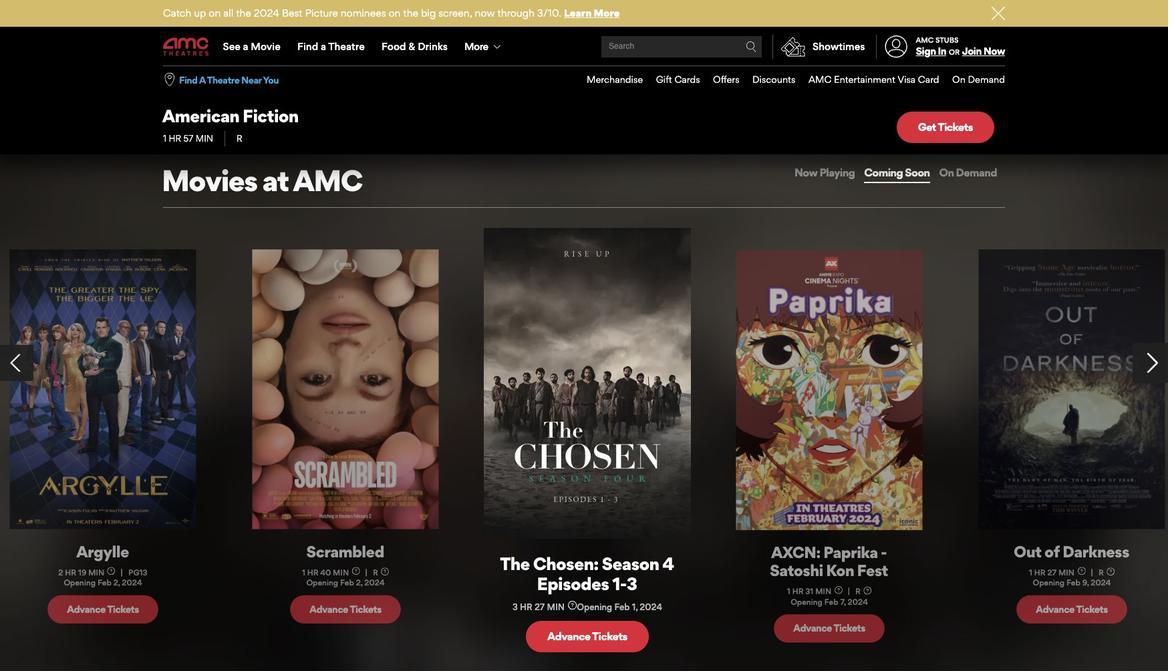 Task type: describe. For each thing, give the bounding box(es) containing it.
on for the on demand button
[[940, 166, 954, 179]]

hr for the chosen: season 4 episodes 1-3
[[520, 602, 533, 613]]

the chosen: season 4 episodes 1-3
[[500, 553, 674, 595]]

27 for chosen:
[[535, 602, 545, 613]]

57
[[183, 133, 193, 144]]

find for find a theatre
[[298, 40, 318, 53]]

opening for scrambled
[[306, 578, 338, 588]]

up
[[194, 7, 206, 19]]

2 hr 19 min
[[58, 568, 105, 578]]

more information about image for r button corresponding to axcn: paprika - satoshi kon fest
[[864, 587, 872, 595]]

hr for axcn: paprika - satoshi kon fest
[[793, 587, 804, 597]]

fiction
[[243, 105, 299, 126]]

4
[[663, 553, 674, 575]]

advance tickets for axcn: paprika - satoshi kon fest
[[794, 623, 866, 635]]

3 hr 27 min
[[513, 602, 565, 613]]

learn more link
[[564, 7, 620, 19]]

hr for out of darkness
[[1035, 568, 1046, 578]]

3 inside the chosen: season 4 episodes 1-3
[[627, 573, 637, 595]]

scrambled link
[[266, 542, 425, 561]]

merchandise link
[[574, 66, 643, 93]]

gift cards
[[656, 74, 700, 85]]

demand for the on demand button
[[957, 166, 998, 179]]

learn
[[564, 7, 592, 19]]

amc stubs sign in or join now
[[916, 35, 1006, 58]]

amc entertainment visa card
[[809, 74, 940, 85]]

2024 for opening feb 9, 2024
[[1091, 578, 1112, 588]]

at
[[262, 163, 289, 199]]

now playing
[[795, 166, 855, 179]]

amc entertainment visa card link
[[796, 66, 940, 93]]

offers
[[713, 74, 740, 85]]

min for the chosen: season 4 episodes 1-3
[[547, 602, 565, 613]]

or
[[949, 48, 960, 57]]

r for out of darkness
[[1099, 568, 1104, 578]]

advance tickets for argylle
[[67, 604, 139, 616]]

movies
[[162, 163, 257, 199]]

amc for visa
[[809, 74, 832, 85]]

screen,
[[439, 7, 472, 19]]

axcn: paprika - satoshi kon fest link
[[750, 543, 909, 581]]

hr for argylle
[[65, 568, 76, 578]]

advance tickets link for the chosen: season 4 episodes 1-3
[[526, 621, 649, 653]]

merchandise
[[587, 74, 643, 85]]

2 vertical spatial amc
[[293, 163, 362, 199]]

find a theatre link
[[289, 28, 373, 66]]

argylle
[[76, 542, 129, 561]]

1 for axcn: paprika - satoshi kon fest
[[788, 587, 791, 597]]

opening feb 1, 2024
[[577, 602, 663, 613]]

gift cards link
[[643, 66, 700, 93]]

advance tickets link for argylle
[[48, 596, 158, 624]]

see a movie
[[223, 40, 281, 53]]

food
[[382, 40, 406, 53]]

1 for out of darkness
[[1030, 568, 1033, 578]]

1 on from the left
[[209, 7, 221, 19]]

through
[[498, 7, 535, 19]]

40
[[320, 568, 331, 578]]

out of darkness link
[[993, 542, 1152, 561]]

min right 57
[[196, 133, 213, 144]]

american
[[162, 105, 240, 126]]

1 the from the left
[[236, 7, 251, 19]]

submit search icon image
[[746, 41, 757, 52]]

more information about image for scrambled r button
[[381, 568, 389, 576]]

join now button
[[963, 45, 1006, 58]]

1 hr 40 min button
[[302, 567, 360, 578]]

min for axcn: paprika - satoshi kon fest
[[816, 587, 832, 597]]

2024 inside pg13 opening feb 2, 2024
[[122, 578, 142, 588]]

feb for scrambled
[[340, 578, 354, 588]]

more information about image for 2 hr 19 min button
[[108, 567, 115, 575]]

1 left 57
[[163, 133, 167, 144]]

food & drinks link
[[373, 28, 456, 66]]

31
[[806, 587, 814, 597]]

opening for out of darkness
[[1033, 578, 1065, 588]]

axcn:
[[772, 543, 821, 562]]

2 on from the left
[[389, 7, 401, 19]]

tickets for scrambled
[[350, 604, 381, 616]]

discounts
[[753, 74, 796, 85]]

showtimes image
[[774, 35, 813, 59]]

r button for out of darkness
[[1099, 568, 1115, 578]]

picture
[[305, 7, 338, 19]]

join
[[963, 45, 982, 58]]

catch
[[163, 7, 191, 19]]

get tickets link
[[897, 112, 995, 143]]

on demand link
[[940, 66, 1006, 93]]

showtimes
[[813, 40, 866, 53]]

more button
[[456, 28, 512, 66]]

3 inside 3 hr 27 min button
[[513, 602, 518, 613]]

satoshi
[[771, 561, 824, 581]]

drinks
[[418, 40, 448, 53]]

hr left 57
[[169, 133, 181, 144]]

r button for axcn: paprika - satoshi kon fest
[[856, 587, 872, 597]]

on demand for the on demand button
[[940, 166, 998, 179]]

1 hr 31 min
[[788, 587, 832, 597]]

menu containing merchandise
[[574, 66, 1006, 93]]

big
[[421, 7, 436, 19]]

2
[[58, 568, 63, 578]]

amc for sign
[[916, 35, 934, 45]]

a for theatre
[[321, 40, 326, 53]]

sign
[[916, 45, 936, 58]]

3/10.
[[537, 7, 562, 19]]

now inside the amc stubs sign in or join now
[[984, 45, 1006, 58]]

movie
[[251, 40, 281, 53]]

gift
[[656, 74, 673, 85]]

movie poster for out of darkness image
[[979, 250, 1166, 530]]

on demand for "on demand" link
[[953, 74, 1006, 85]]

min for out of darkness
[[1059, 568, 1075, 578]]

feb for out of darkness
[[1067, 578, 1081, 588]]

menu containing more
[[163, 28, 1006, 66]]

opening down episodes
[[577, 602, 613, 613]]

on demand button
[[938, 164, 999, 182]]

1 for scrambled
[[302, 568, 305, 578]]

tickets for axcn: paprika - satoshi kon fest
[[834, 623, 866, 635]]

the
[[500, 553, 530, 575]]

of
[[1045, 542, 1060, 561]]

&
[[409, 40, 416, 53]]

entertainment
[[834, 74, 896, 85]]

scrambled
[[306, 542, 384, 561]]

movies at amc
[[162, 163, 362, 199]]

season
[[602, 553, 660, 575]]

coming soon
[[865, 166, 930, 179]]

axcn: paprika - satoshi kon fest
[[771, 543, 889, 581]]

opening inside pg13 opening feb 2, 2024
[[64, 578, 96, 588]]

a
[[199, 74, 206, 85]]



Task type: locate. For each thing, give the bounding box(es) containing it.
opening down 1 hr 40 min
[[306, 578, 338, 588]]

0 vertical spatial theatre
[[328, 40, 365, 53]]

argylle link
[[23, 542, 182, 561]]

see
[[223, 40, 241, 53]]

the right all
[[236, 7, 251, 19]]

r button
[[373, 568, 389, 578], [1099, 568, 1115, 578], [856, 587, 872, 597]]

1 vertical spatial more information about image
[[835, 587, 843, 594]]

food & drinks
[[382, 40, 448, 53]]

0 horizontal spatial more
[[465, 40, 488, 53]]

discounts link
[[740, 66, 796, 93]]

0 vertical spatial more information about image
[[1078, 567, 1086, 575]]

paprika
[[824, 543, 879, 562]]

r for axcn: paprika - satoshi kon fest
[[856, 587, 861, 597]]

hr down the
[[520, 602, 533, 613]]

hr left 31
[[793, 587, 804, 597]]

2024 right 1,
[[640, 602, 663, 613]]

1 down out
[[1030, 568, 1033, 578]]

amc inside the amc stubs sign in or join now
[[916, 35, 934, 45]]

amc
[[916, 35, 934, 45], [809, 74, 832, 85], [293, 163, 362, 199]]

1 horizontal spatial 2,
[[356, 578, 362, 588]]

advance tickets link down opening feb 7, 2024
[[775, 615, 885, 643]]

0 horizontal spatial more information about image
[[835, 587, 843, 594]]

more information about image inside 3 hr 27 min button
[[568, 601, 577, 610]]

visa
[[898, 74, 916, 85]]

2024 for opening feb 1, 2024
[[640, 602, 663, 613]]

0 vertical spatial find
[[298, 40, 318, 53]]

opening down 1 hr 31 min
[[791, 597, 823, 607]]

0 vertical spatial demand
[[969, 74, 1006, 85]]

min
[[196, 133, 213, 144], [88, 568, 105, 578], [333, 568, 349, 578], [1059, 568, 1075, 578], [816, 587, 832, 597], [547, 602, 565, 613]]

27 down of
[[1048, 568, 1057, 578]]

1 horizontal spatial r button
[[856, 587, 872, 597]]

2024 for opening feb 7, 2024
[[848, 597, 869, 607]]

tickets right get
[[938, 120, 974, 134]]

amc down showtimes "link"
[[809, 74, 832, 85]]

advance tickets down pg13 opening feb 2, 2024
[[67, 604, 139, 616]]

1 horizontal spatial the
[[403, 7, 419, 19]]

2, inside pg13 opening feb 2, 2024
[[114, 578, 120, 588]]

advance tickets link down opening feb 9, 2024
[[1017, 596, 1128, 624]]

27
[[1048, 568, 1057, 578], [535, 602, 545, 613]]

all
[[223, 7, 234, 19]]

cards
[[675, 74, 700, 85]]

more down the now
[[465, 40, 488, 53]]

1 left 31
[[788, 587, 791, 597]]

0 vertical spatial more
[[594, 7, 620, 19]]

1 vertical spatial on
[[940, 166, 954, 179]]

tickets for the chosen: season 4 episodes 1-3
[[592, 630, 628, 644]]

advance for axcn: paprika - satoshi kon fest
[[794, 623, 833, 635]]

sign in button
[[916, 45, 947, 58]]

r
[[237, 133, 242, 144], [373, 568, 378, 578], [1099, 568, 1104, 578], [856, 587, 861, 597]]

amc right at
[[293, 163, 362, 199]]

0 vertical spatial on
[[953, 74, 966, 85]]

advance down opening feb 9, 2024
[[1037, 604, 1075, 616]]

on demand inside button
[[940, 166, 998, 179]]

tickets down opening feb 1, 2024 on the bottom of the page
[[592, 630, 628, 644]]

feb inside pg13 opening feb 2, 2024
[[98, 578, 112, 588]]

more information about image inside the 1 hr 27 min button
[[1078, 567, 1086, 575]]

in
[[938, 45, 947, 58]]

playing
[[820, 166, 855, 179]]

feb left 9,
[[1067, 578, 1081, 588]]

r down american fiction at the top of page
[[237, 133, 242, 144]]

advance tickets link down opening feb 2, 2024
[[290, 596, 401, 624]]

2 horizontal spatial r button
[[1099, 568, 1115, 578]]

feb left 7,
[[825, 597, 839, 607]]

0 horizontal spatial a
[[243, 40, 249, 53]]

find a theatre near you
[[179, 74, 279, 85]]

0 vertical spatial 3
[[627, 573, 637, 595]]

1 2, from the left
[[114, 578, 120, 588]]

theatre for a
[[207, 74, 240, 85]]

out
[[1014, 542, 1042, 561]]

3 up 1,
[[627, 573, 637, 595]]

more information about image for paprika
[[835, 587, 843, 594]]

r down darkness
[[1099, 568, 1104, 578]]

feb down 1 hr 40 min
[[340, 578, 354, 588]]

1 vertical spatial demand
[[957, 166, 998, 179]]

1 horizontal spatial more
[[594, 7, 620, 19]]

2024 left best
[[254, 7, 279, 19]]

3
[[627, 573, 637, 595], [513, 602, 518, 613]]

1 horizontal spatial theatre
[[328, 40, 365, 53]]

1,
[[632, 602, 638, 613]]

more information about image for 3 hr 27 min button
[[568, 601, 577, 610]]

pg13 opening feb 2, 2024
[[64, 568, 148, 588]]

1 left the "40"
[[302, 568, 305, 578]]

demand down join now button
[[969, 74, 1006, 85]]

7,
[[841, 597, 847, 607]]

advance tickets link down pg13 opening feb 2, 2024
[[48, 596, 158, 624]]

now playing button
[[794, 164, 857, 182]]

advance for scrambled
[[310, 604, 348, 616]]

2 a from the left
[[321, 40, 326, 53]]

see a movie link
[[215, 28, 289, 66]]

now left the playing
[[795, 166, 818, 179]]

darkness
[[1063, 542, 1130, 561]]

find left a
[[179, 74, 198, 85]]

feb left 1,
[[615, 602, 630, 613]]

1 hr 27 min button
[[1030, 567, 1086, 578]]

27 down episodes
[[535, 602, 545, 613]]

more information about image inside 1 hr 40 min button
[[352, 567, 360, 575]]

1 vertical spatial on demand
[[940, 166, 998, 179]]

2, down the scrambled link
[[356, 578, 362, 588]]

offers link
[[700, 66, 740, 93]]

advance tickets for scrambled
[[310, 604, 381, 616]]

search the AMC website text field
[[607, 42, 746, 52]]

more information about image
[[108, 567, 115, 575], [352, 567, 360, 575], [381, 568, 389, 576], [1107, 568, 1115, 576], [864, 587, 872, 595], [568, 601, 577, 610]]

on left all
[[209, 7, 221, 19]]

opening down 2 hr 19 min
[[64, 578, 96, 588]]

tickets for out of darkness
[[1077, 604, 1108, 616]]

out of darkness
[[1014, 542, 1130, 561]]

advance
[[67, 604, 106, 616], [310, 604, 348, 616], [1037, 604, 1075, 616], [794, 623, 833, 635], [548, 630, 591, 644]]

get tickets
[[918, 120, 974, 134]]

more information about image for 1 hr 40 min button
[[352, 567, 360, 575]]

advance tickets link for scrambled
[[290, 596, 401, 624]]

card
[[919, 74, 940, 85]]

r button down the fest
[[856, 587, 872, 597]]

on
[[953, 74, 966, 85], [940, 166, 954, 179]]

feb for axcn: paprika - satoshi kon fest
[[825, 597, 839, 607]]

feb down 2 hr 19 min
[[98, 578, 112, 588]]

advance for argylle
[[67, 604, 106, 616]]

2 2, from the left
[[356, 578, 362, 588]]

r up opening feb 2, 2024
[[373, 568, 378, 578]]

0 horizontal spatial theatre
[[207, 74, 240, 85]]

now inside button
[[795, 166, 818, 179]]

1 horizontal spatial on
[[389, 7, 401, 19]]

user profile image
[[878, 36, 915, 58]]

advance down opening feb 2, 2024
[[310, 604, 348, 616]]

1-
[[613, 573, 627, 595]]

kon
[[827, 561, 855, 581]]

hr down of
[[1035, 568, 1046, 578]]

opening for axcn: paprika - satoshi kon fest
[[791, 597, 823, 607]]

on right soon
[[940, 166, 954, 179]]

1 vertical spatial now
[[795, 166, 818, 179]]

opening feb 9, 2024
[[1033, 578, 1112, 588]]

amc logo image
[[163, 38, 210, 56], [163, 38, 210, 56]]

1 horizontal spatial 3
[[627, 573, 637, 595]]

stubs
[[936, 35, 959, 45]]

1 vertical spatial more
[[465, 40, 488, 53]]

1 vertical spatial menu
[[574, 66, 1006, 93]]

the left big
[[403, 7, 419, 19]]

2 horizontal spatial amc
[[916, 35, 934, 45]]

best
[[282, 7, 303, 19]]

you
[[263, 74, 279, 85]]

min right '19'
[[88, 568, 105, 578]]

0 vertical spatial amc
[[916, 35, 934, 45]]

0 horizontal spatial r button
[[373, 568, 389, 578]]

find inside button
[[179, 74, 198, 85]]

0 horizontal spatial 27
[[535, 602, 545, 613]]

hr for scrambled
[[307, 568, 318, 578]]

hr
[[169, 133, 181, 144], [65, 568, 76, 578], [307, 568, 318, 578], [1035, 568, 1046, 578], [793, 587, 804, 597], [520, 602, 533, 613]]

1 hr 31 min button
[[788, 587, 843, 597]]

min for argylle
[[88, 568, 105, 578]]

advance tickets link for out of darkness
[[1017, 596, 1128, 624]]

27 for of
[[1048, 568, 1057, 578]]

1 horizontal spatial now
[[984, 45, 1006, 58]]

0 horizontal spatial 2,
[[114, 578, 120, 588]]

more information about image for r button for out of darkness
[[1107, 568, 1115, 576]]

3 down the
[[513, 602, 518, 613]]

hr right 2
[[65, 568, 76, 578]]

min up opening feb 2, 2024
[[333, 568, 349, 578]]

0 horizontal spatial 3
[[513, 602, 518, 613]]

on demand
[[953, 74, 1006, 85], [940, 166, 998, 179]]

feb
[[98, 578, 112, 588], [340, 578, 354, 588], [1067, 578, 1081, 588], [825, 597, 839, 607], [615, 602, 630, 613]]

on demand inside "on demand" link
[[953, 74, 1006, 85]]

close this dialog image
[[1145, 645, 1159, 659]]

3 hr 27 min button
[[513, 601, 577, 613]]

0 horizontal spatial now
[[795, 166, 818, 179]]

find a theatre
[[298, 40, 365, 53]]

amc up sign
[[916, 35, 934, 45]]

1 hr 27 min
[[1030, 568, 1075, 578]]

2024
[[254, 7, 279, 19], [122, 578, 142, 588], [364, 578, 385, 588], [1091, 578, 1112, 588], [848, 597, 869, 607], [640, 602, 663, 613]]

2, down argylle 'link'
[[114, 578, 120, 588]]

2024 down the scrambled link
[[364, 578, 385, 588]]

a for movie
[[243, 40, 249, 53]]

more right learn
[[594, 7, 620, 19]]

1 a from the left
[[243, 40, 249, 53]]

movie poster for axcn: paprika - satoshi kon fest image
[[737, 251, 923, 531]]

r down the fest
[[856, 587, 861, 597]]

more information about image
[[1078, 567, 1086, 575], [835, 587, 843, 594]]

27 inside the 1 hr 27 min button
[[1048, 568, 1057, 578]]

now right join
[[984, 45, 1006, 58]]

0 horizontal spatial the
[[236, 7, 251, 19]]

coming soon button
[[863, 164, 932, 182]]

tickets down 7,
[[834, 623, 866, 635]]

sign in or join amc stubs element
[[876, 28, 1006, 66]]

on demand down join now button
[[953, 74, 1006, 85]]

on down or at the right of page
[[953, 74, 966, 85]]

1 vertical spatial amc
[[809, 74, 832, 85]]

movie poster for scrambled image
[[252, 250, 439, 530]]

find for find a theatre near you
[[179, 74, 198, 85]]

a down picture
[[321, 40, 326, 53]]

1 hr 57 min
[[163, 133, 213, 144]]

r for scrambled
[[373, 568, 378, 578]]

advance tickets link for axcn: paprika - satoshi kon fest
[[775, 615, 885, 643]]

theatre for a
[[328, 40, 365, 53]]

min up opening feb 7, 2024
[[816, 587, 832, 597]]

now
[[475, 7, 495, 19]]

r button for scrambled
[[373, 568, 389, 578]]

min down episodes
[[547, 602, 565, 613]]

tickets down opening feb 2, 2024
[[350, 604, 381, 616]]

1 horizontal spatial more information about image
[[1078, 567, 1086, 575]]

2024 for opening feb 2, 2024
[[364, 578, 385, 588]]

demand inside button
[[957, 166, 998, 179]]

more information about image for of
[[1078, 567, 1086, 575]]

advance tickets for the chosen: season 4 episodes 1-3
[[548, 630, 628, 644]]

a
[[243, 40, 249, 53], [321, 40, 326, 53]]

catch up on all the 2024 best picture nominees on the big screen, now through 3/10. learn more
[[163, 7, 620, 19]]

tickets down 9,
[[1077, 604, 1108, 616]]

2024 down pg13
[[122, 578, 142, 588]]

advance tickets link down opening feb 1, 2024 on the bottom of the page
[[526, 621, 649, 653]]

1 horizontal spatial 27
[[1048, 568, 1057, 578]]

theatre inside button
[[207, 74, 240, 85]]

theatre down nominees
[[328, 40, 365, 53]]

tickets down pg13 opening feb 2, 2024
[[107, 604, 139, 616]]

0 vertical spatial now
[[984, 45, 1006, 58]]

get
[[918, 120, 937, 134]]

opening feb 2, 2024
[[306, 578, 385, 588]]

0 horizontal spatial amc
[[293, 163, 362, 199]]

1 vertical spatial 27
[[535, 602, 545, 613]]

advance down 3 hr 27 min button
[[548, 630, 591, 644]]

0 vertical spatial on demand
[[953, 74, 1006, 85]]

more information about image inside 1 hr 31 min button
[[835, 587, 843, 594]]

fest
[[858, 561, 889, 581]]

on inside button
[[940, 166, 954, 179]]

advance tickets down opening feb 9, 2024
[[1037, 604, 1108, 616]]

find a theatre near you button
[[179, 73, 279, 86]]

on for "on demand" link
[[953, 74, 966, 85]]

min for scrambled
[[333, 568, 349, 578]]

a right see
[[243, 40, 249, 53]]

1 horizontal spatial find
[[298, 40, 318, 53]]

on demand right soon
[[940, 166, 998, 179]]

tickets for argylle
[[107, 604, 139, 616]]

menu down learn
[[163, 28, 1006, 66]]

more inside button
[[465, 40, 488, 53]]

demand down get tickets link
[[957, 166, 998, 179]]

more information about image up 9,
[[1078, 567, 1086, 575]]

find
[[298, 40, 318, 53], [179, 74, 198, 85]]

advance tickets down opening feb 2, 2024
[[310, 604, 381, 616]]

opening down '1 hr 27 min'
[[1033, 578, 1065, 588]]

advance down 2 hr 19 min button
[[67, 604, 106, 616]]

find inside menu
[[298, 40, 318, 53]]

advance tickets down opening feb 1, 2024 on the bottom of the page
[[548, 630, 628, 644]]

advance for the chosen: season 4 episodes 1-3
[[548, 630, 591, 644]]

episodes
[[537, 573, 609, 595]]

theatre right a
[[207, 74, 240, 85]]

advance tickets for out of darkness
[[1037, 604, 1108, 616]]

demand inside menu
[[969, 74, 1006, 85]]

27 inside 3 hr 27 min button
[[535, 602, 545, 613]]

menu down showtimes image
[[574, 66, 1006, 93]]

hr left the "40"
[[307, 568, 318, 578]]

menu
[[163, 28, 1006, 66], [574, 66, 1006, 93]]

1 horizontal spatial a
[[321, 40, 326, 53]]

2024 right 9,
[[1091, 578, 1112, 588]]

2,
[[114, 578, 120, 588], [356, 578, 362, 588]]

r button up opening feb 2, 2024
[[373, 568, 389, 578]]

on
[[209, 7, 221, 19], [389, 7, 401, 19]]

more information about image inside 2 hr 19 min button
[[108, 567, 115, 575]]

2 the from the left
[[403, 7, 419, 19]]

advance for out of darkness
[[1037, 604, 1075, 616]]

find down picture
[[298, 40, 318, 53]]

0 vertical spatial menu
[[163, 28, 1006, 66]]

more information about image up 7,
[[835, 587, 843, 594]]

theatre inside menu
[[328, 40, 365, 53]]

1 vertical spatial theatre
[[207, 74, 240, 85]]

movie poster for the chosen: season 4 episodes 1-3 image
[[484, 228, 691, 539]]

1
[[163, 133, 167, 144], [302, 568, 305, 578], [1030, 568, 1033, 578], [788, 587, 791, 597]]

opening feb 7, 2024
[[791, 597, 869, 607]]

1 vertical spatial find
[[179, 74, 198, 85]]

the chosen: season 4 episodes 1-3 link
[[499, 553, 676, 595]]

advance tickets down opening feb 7, 2024
[[794, 623, 866, 635]]

0 horizontal spatial on
[[209, 7, 221, 19]]

pg13
[[128, 568, 148, 578]]

9,
[[1083, 578, 1089, 588]]

1 hr 40 min
[[302, 568, 349, 578]]

0 vertical spatial 27
[[1048, 568, 1057, 578]]

1 horizontal spatial amc
[[809, 74, 832, 85]]

1 vertical spatial 3
[[513, 602, 518, 613]]

2 hr 19 min button
[[58, 567, 115, 578]]

demand for "on demand" link
[[969, 74, 1006, 85]]

0 horizontal spatial find
[[179, 74, 198, 85]]

nominees
[[341, 7, 386, 19]]

movie poster for argylle image
[[10, 250, 196, 530]]

r button down darkness
[[1099, 568, 1115, 578]]

min up opening feb 9, 2024
[[1059, 568, 1075, 578]]

coming
[[865, 166, 903, 179]]

on right nominees
[[389, 7, 401, 19]]

advance down opening feb 7, 2024
[[794, 623, 833, 635]]

2024 right 7,
[[848, 597, 869, 607]]

tickets
[[938, 120, 974, 134], [107, 604, 139, 616], [350, 604, 381, 616], [1077, 604, 1108, 616], [834, 623, 866, 635], [592, 630, 628, 644]]



Task type: vqa. For each thing, say whether or not it's contained in the screenshot.
The Golden Globe winner for Best Picture and Best Director returns to the big screen. Experience Christopher Nolan's masterpiece in the most immersive way possible: In IMAX and IMAX 70mm in AMC Theatres beginning 1/12.
no



